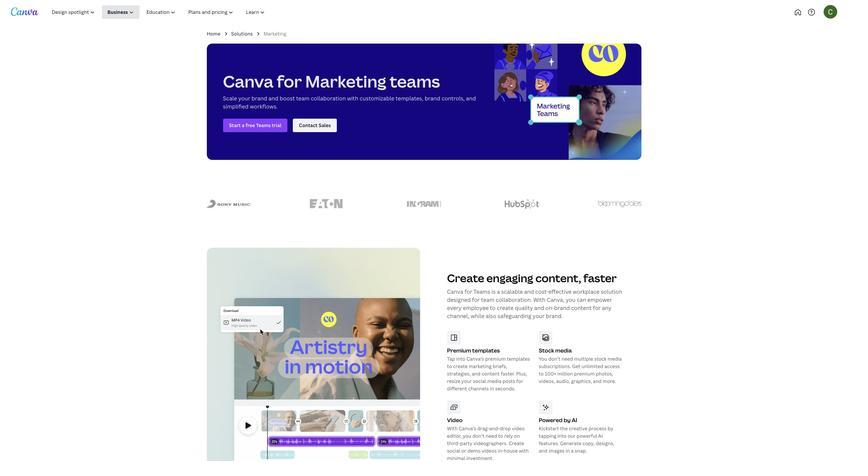 Task type: vqa. For each thing, say whether or not it's contained in the screenshot.
the leftmost need
yes



Task type: describe. For each thing, give the bounding box(es) containing it.
and inside the powered by ai kickstart the creative process by tapping into our powerful ai features. generate copy, designs, and images in a snap.
[[539, 448, 548, 455]]

templates,
[[396, 95, 424, 102]]

don't inside 'with canva's drag-and-drop video editor, you don't need to rely on third-party videographers. create social or demo videos in-house with minimal investment.'
[[473, 434, 485, 440]]

features.
[[539, 441, 559, 447]]

create engaging content, faster canva for teams is a scalable and cost-effective workplace solution designed for team collaboration. with canva, you can empower every employee to create quality and on-brand content for any channel, while also safeguarding your brand.
[[447, 271, 622, 320]]

home
[[207, 30, 220, 37]]

subscriptions.
[[539, 364, 571, 370]]

scalable
[[501, 289, 523, 296]]

boost
[[280, 95, 295, 102]]

also
[[486, 313, 497, 320]]

process
[[589, 426, 607, 433]]

canva's inside 'with canva's drag-and-drop video editor, you don't need to rely on third-party videographers. create social or demo videos in-house with minimal investment.'
[[459, 426, 476, 433]]

designs,
[[596, 441, 614, 447]]

while
[[471, 313, 485, 320]]

marketing inside canva for marketing teams scale your brand and boost team collaboration with customizable templates, brand controls, and simplified workflows.
[[305, 71, 386, 93]]

audio,
[[556, 379, 570, 385]]

on-
[[546, 305, 554, 312]]

for up designed
[[465, 289, 472, 296]]

million
[[558, 371, 573, 378]]

designed
[[447, 297, 471, 304]]

every
[[447, 305, 462, 312]]

to inside premium templates tap into canva's premium templates to create marketing briefs, strategies, and content faster. plus, resize your social media posts for different channels in seconds.
[[447, 364, 452, 370]]

multiple
[[574, 356, 593, 363]]

premium inside stock media you don't need multiple stock media subscriptions. get unlimited access to 100+ million premium photos, videos, audio, graphics, and more.
[[574, 371, 595, 378]]

hubspot image
[[505, 200, 539, 209]]

canva for marketing teams scale your brand and boost team collaboration with customizable templates, brand controls, and simplified workflows.
[[223, 71, 476, 111]]

copy,
[[583, 441, 595, 447]]

to inside create engaging content, faster canva for teams is a scalable and cost-effective workplace solution designed for team collaboration. with canva, you can empower every employee to create quality and on-brand content for any channel, while also safeguarding your brand.
[[490, 305, 496, 312]]

canva,
[[547, 297, 565, 304]]

1 horizontal spatial brand
[[425, 95, 440, 102]]

marketing
[[469, 364, 492, 370]]

video
[[447, 417, 463, 425]]

team inside create engaging content, faster canva for teams is a scalable and cost-effective workplace solution designed for team collaboration. with canva, you can empower every employee to create quality and on-brand content for any channel, while also safeguarding your brand.
[[481, 297, 495, 304]]

resize
[[447, 379, 460, 385]]

photos,
[[596, 371, 613, 378]]

empower
[[588, 297, 612, 304]]

unlimited
[[582, 364, 604, 370]]

stock
[[539, 348, 554, 355]]

controls,
[[442, 95, 465, 102]]

strategies,
[[447, 371, 471, 378]]

stock media you don't need multiple stock media subscriptions. get unlimited access to 100+ million premium photos, videos, audio, graphics, and more.
[[539, 348, 622, 385]]

bloomingdale's image
[[598, 201, 642, 208]]

0 horizontal spatial brand
[[252, 95, 267, 102]]

drag-
[[478, 426, 489, 433]]

employee
[[463, 305, 489, 312]]

cost-
[[535, 289, 549, 296]]

is
[[492, 289, 496, 296]]

your inside create engaging content, faster canva for teams is a scalable and cost-effective workplace solution designed for team collaboration. with canva, you can empower every employee to create quality and on-brand content for any channel, while also safeguarding your brand.
[[533, 313, 545, 320]]

investment.
[[467, 456, 494, 462]]

third-
[[447, 441, 460, 447]]

your inside canva for marketing teams scale your brand and boost team collaboration with customizable templates, brand controls, and simplified workflows.
[[238, 95, 250, 102]]

workflows.
[[250, 103, 278, 111]]

to inside 'with canva's drag-and-drop video editor, you don't need to rely on third-party videographers. create social or demo videos in-house with minimal investment.'
[[498, 434, 503, 440]]

on
[[514, 434, 520, 440]]

for inside premium templates tap into canva's premium templates to create marketing briefs, strategies, and content faster. plus, resize your social media posts for different channels in seconds.
[[517, 379, 523, 385]]

the
[[560, 426, 568, 433]]

seconds.
[[495, 386, 516, 393]]

simplified
[[223, 103, 249, 111]]

into inside the powered by ai kickstart the creative process by tapping into our powerful ai features. generate copy, designs, and images in a snap.
[[558, 434, 567, 440]]

stock
[[594, 356, 607, 363]]

engaging
[[487, 271, 533, 286]]

100+
[[545, 371, 557, 378]]

posts
[[503, 379, 515, 385]]

more.
[[603, 379, 616, 385]]

into inside premium templates tap into canva's premium templates to create marketing briefs, strategies, and content faster. plus, resize your social media posts for different channels in seconds.
[[456, 356, 465, 363]]

briefs,
[[493, 364, 507, 370]]

to inside stock media you don't need multiple stock media subscriptions. get unlimited access to 100+ million premium photos, videos, audio, graphics, and more.
[[539, 371, 544, 378]]

in-
[[498, 448, 504, 455]]

or
[[462, 448, 467, 455]]

create inside premium templates tap into canva's premium templates to create marketing briefs, strategies, and content faster. plus, resize your social media posts for different channels in seconds.
[[453, 364, 468, 370]]

drop
[[500, 426, 511, 433]]

powered by ai kickstart the creative process by tapping into our powerful ai features. generate copy, designs, and images in a snap.
[[539, 417, 614, 455]]

need inside stock media you don't need multiple stock media subscriptions. get unlimited access to 100+ million premium photos, videos, audio, graphics, and more.
[[562, 356, 573, 363]]

content inside create engaging content, faster canva for teams is a scalable and cost-effective workplace solution designed for team collaboration. with canva, you can empower every employee to create quality and on-brand content for any channel, while also safeguarding your brand.
[[571, 305, 592, 312]]

premium templates tap into canva's premium templates to create marketing briefs, strategies, and content faster. plus, resize your social media posts for different channels in seconds.
[[447, 348, 530, 393]]

1 horizontal spatial templates
[[507, 356, 530, 363]]

safeguarding
[[498, 313, 532, 320]]

for inside canva for marketing teams scale your brand and boost team collaboration with customizable templates, brand controls, and simplified workflows.
[[277, 71, 302, 93]]

workplace
[[573, 289, 600, 296]]

powered
[[539, 417, 563, 425]]

social inside premium templates tap into canva's premium templates to create marketing briefs, strategies, and content faster. plus, resize your social media posts for different channels in seconds.
[[473, 379, 486, 385]]

with canva's drag-and-drop video editor, you don't need to rely on third-party videographers. create social or demo videos in-house with minimal investment.
[[447, 426, 529, 462]]

demo
[[468, 448, 481, 455]]

teams
[[390, 71, 440, 93]]

premium inside premium templates tap into canva's premium templates to create marketing briefs, strategies, and content faster. plus, resize your social media posts for different channels in seconds.
[[485, 356, 506, 363]]

powerful
[[577, 434, 597, 440]]

channel,
[[447, 313, 470, 320]]

0 vertical spatial marketing
[[264, 30, 286, 37]]

and right controls,
[[466, 95, 476, 102]]

create inside create engaging content, faster canva for teams is a scalable and cost-effective workplace solution designed for team collaboration. with canva, you can empower every employee to create quality and on-brand content for any channel, while also safeguarding your brand.
[[447, 271, 484, 286]]

generate
[[560, 441, 581, 447]]

for down "empower"
[[593, 305, 601, 312]]



Task type: locate. For each thing, give the bounding box(es) containing it.
0 vertical spatial media
[[555, 348, 572, 355]]

2 horizontal spatial your
[[533, 313, 545, 320]]

0 horizontal spatial create
[[447, 271, 484, 286]]

0 vertical spatial canva's
[[467, 356, 484, 363]]

house
[[504, 448, 518, 455]]

0 vertical spatial create
[[497, 305, 514, 312]]

1 horizontal spatial media
[[555, 348, 572, 355]]

premium up graphics,
[[574, 371, 595, 378]]

access
[[605, 364, 620, 370]]

canva up scale
[[223, 71, 274, 93]]

create up 'strategies,'
[[453, 364, 468, 370]]

party
[[460, 441, 472, 447]]

canva up designed
[[447, 289, 463, 296]]

you
[[566, 297, 576, 304], [463, 434, 471, 440]]

and left on-
[[534, 305, 544, 312]]

create down collaboration.
[[497, 305, 514, 312]]

1 vertical spatial a
[[571, 448, 574, 455]]

canva's
[[467, 356, 484, 363], [459, 426, 476, 433]]

media up the seconds.
[[488, 379, 502, 385]]

with inside 'with canva's drag-and-drop video editor, you don't need to rely on third-party videographers. create social or demo videos in-house with minimal investment.'
[[519, 448, 529, 455]]

0 horizontal spatial media
[[488, 379, 502, 385]]

0 vertical spatial templates
[[472, 348, 500, 355]]

1 vertical spatial in
[[566, 448, 570, 455]]

1 horizontal spatial premium
[[574, 371, 595, 378]]

1 horizontal spatial social
[[473, 379, 486, 385]]

1 horizontal spatial by
[[608, 426, 614, 433]]

1 vertical spatial social
[[447, 448, 460, 455]]

1 vertical spatial premium
[[574, 371, 595, 378]]

1 vertical spatial content
[[482, 371, 500, 378]]

team down is
[[481, 297, 495, 304]]

canva inside canva for marketing teams scale your brand and boost team collaboration with customizable templates, brand controls, and simplified workflows.
[[223, 71, 274, 93]]

by
[[564, 417, 571, 425], [608, 426, 614, 433]]

0 horizontal spatial in
[[490, 386, 494, 393]]

0 horizontal spatial your
[[238, 95, 250, 102]]

premium
[[447, 348, 471, 355]]

in inside premium templates tap into canva's premium templates to create marketing briefs, strategies, and content faster. plus, resize your social media posts for different channels in seconds.
[[490, 386, 494, 393]]

1 vertical spatial create
[[509, 441, 524, 447]]

collaboration
[[311, 95, 346, 102]]

with inside canva for marketing teams scale your brand and boost team collaboration with customizable templates, brand controls, and simplified workflows.
[[347, 95, 358, 102]]

you
[[539, 356, 547, 363]]

1 vertical spatial marketing
[[305, 71, 386, 93]]

0 vertical spatial ai
[[572, 417, 577, 425]]

marketing right the solutions
[[264, 30, 286, 37]]

channels
[[468, 386, 489, 393]]

premium up briefs,
[[485, 356, 506, 363]]

1 horizontal spatial into
[[558, 434, 567, 440]]

different
[[447, 386, 467, 393]]

ai up creative
[[572, 417, 577, 425]]

0 vertical spatial team
[[296, 95, 310, 102]]

with
[[347, 95, 358, 102], [519, 448, 529, 455]]

templates
[[472, 348, 500, 355], [507, 356, 530, 363]]

to up also
[[490, 305, 496, 312]]

ai down process
[[598, 434, 603, 440]]

create
[[447, 271, 484, 286], [509, 441, 524, 447]]

brand left controls,
[[425, 95, 440, 102]]

1 horizontal spatial create
[[509, 441, 524, 447]]

0 vertical spatial canva
[[223, 71, 274, 93]]

0 vertical spatial need
[[562, 356, 573, 363]]

ai
[[572, 417, 577, 425], [598, 434, 603, 440]]

2 horizontal spatial brand
[[554, 305, 570, 312]]

templates up plus,
[[507, 356, 530, 363]]

customizable
[[360, 95, 394, 102]]

1 vertical spatial media
[[608, 356, 622, 363]]

1 horizontal spatial you
[[566, 297, 576, 304]]

0 vertical spatial a
[[497, 289, 500, 296]]

0 vertical spatial content
[[571, 305, 592, 312]]

need up get
[[562, 356, 573, 363]]

home link
[[207, 30, 220, 38]]

team right boost
[[296, 95, 310, 102]]

your left brand.
[[533, 313, 545, 320]]

1 horizontal spatial canva
[[447, 289, 463, 296]]

1 horizontal spatial ai
[[598, 434, 603, 440]]

don't
[[549, 356, 561, 363], [473, 434, 485, 440]]

content inside premium templates tap into canva's premium templates to create marketing briefs, strategies, and content faster. plus, resize your social media posts for different channels in seconds.
[[482, 371, 500, 378]]

your down 'strategies,'
[[462, 379, 472, 385]]

video
[[512, 426, 525, 433]]

you inside 'with canva's drag-and-drop video editor, you don't need to rely on third-party videographers. create social or demo videos in-house with minimal investment.'
[[463, 434, 471, 440]]

your up simplified
[[238, 95, 250, 102]]

social down 'third-'
[[447, 448, 460, 455]]

into down premium
[[456, 356, 465, 363]]

team
[[296, 95, 310, 102], [481, 297, 495, 304]]

get
[[572, 364, 581, 370]]

0 horizontal spatial need
[[486, 434, 497, 440]]

0 horizontal spatial by
[[564, 417, 571, 425]]

kickstart
[[539, 426, 559, 433]]

brand up the workflows.
[[252, 95, 267, 102]]

1 vertical spatial don't
[[473, 434, 485, 440]]

brand inside create engaging content, faster canva for teams is a scalable and cost-effective workplace solution designed for team collaboration. with canva, you can empower every employee to create quality and on-brand content for any channel, while also safeguarding your brand.
[[554, 305, 570, 312]]

create
[[497, 305, 514, 312], [453, 364, 468, 370]]

0 horizontal spatial into
[[456, 356, 465, 363]]

need inside 'with canva's drag-and-drop video editor, you don't need to rely on third-party videographers. create social or demo videos in-house with minimal investment.'
[[486, 434, 497, 440]]

tapping
[[539, 434, 556, 440]]

1 horizontal spatial a
[[571, 448, 574, 455]]

0 horizontal spatial with
[[447, 426, 458, 433]]

can
[[577, 297, 586, 304]]

videographers.
[[474, 441, 508, 447]]

videos
[[482, 448, 497, 455]]

and up the workflows.
[[269, 95, 278, 102]]

need up the videographers.
[[486, 434, 497, 440]]

and-
[[489, 426, 500, 433]]

and
[[269, 95, 278, 102], [466, 95, 476, 102], [524, 289, 534, 296], [534, 305, 544, 312], [472, 371, 481, 378], [593, 379, 602, 385], [539, 448, 548, 455]]

solutions link
[[231, 30, 253, 38]]

0 horizontal spatial marketing
[[264, 30, 286, 37]]

1 horizontal spatial don't
[[549, 356, 561, 363]]

scale
[[223, 95, 237, 102]]

team inside canva for marketing teams scale your brand and boost team collaboration with customizable templates, brand controls, and simplified workflows.
[[296, 95, 310, 102]]

0 horizontal spatial content
[[482, 371, 500, 378]]

1 horizontal spatial in
[[566, 448, 570, 455]]

snap.
[[575, 448, 587, 455]]

1 vertical spatial create
[[453, 364, 468, 370]]

don't down the drag- at right
[[473, 434, 485, 440]]

0 horizontal spatial a
[[497, 289, 500, 296]]

create down on
[[509, 441, 524, 447]]

images
[[549, 448, 565, 455]]

templates up marketing
[[472, 348, 500, 355]]

1 vertical spatial templates
[[507, 356, 530, 363]]

with down cost-
[[534, 297, 546, 304]]

for
[[277, 71, 302, 93], [465, 289, 472, 296], [472, 297, 480, 304], [593, 305, 601, 312], [517, 379, 523, 385]]

for up boost
[[277, 71, 302, 93]]

any
[[602, 305, 612, 312]]

1 vertical spatial team
[[481, 297, 495, 304]]

editor,
[[447, 434, 462, 440]]

to left rely
[[498, 434, 503, 440]]

and inside stock media you don't need multiple stock media subscriptions. get unlimited access to 100+ million premium photos, videos, audio, graphics, and more.
[[593, 379, 602, 385]]

media inside premium templates tap into canva's premium templates to create marketing briefs, strategies, and content faster. plus, resize your social media posts for different channels in seconds.
[[488, 379, 502, 385]]

you inside create engaging content, faster canva for teams is a scalable and cost-effective workplace solution designed for team collaboration. with canva, you can empower every employee to create quality and on-brand content for any channel, while also safeguarding your brand.
[[566, 297, 576, 304]]

canva's up party
[[459, 426, 476, 433]]

canva's up marketing
[[467, 356, 484, 363]]

social inside 'with canva's drag-and-drop video editor, you don't need to rely on third-party videographers. create social or demo videos in-house with minimal investment.'
[[447, 448, 460, 455]]

your inside premium templates tap into canva's premium templates to create marketing briefs, strategies, and content faster. plus, resize your social media posts for different channels in seconds.
[[462, 379, 472, 385]]

quality
[[515, 305, 533, 312]]

0 vertical spatial premium
[[485, 356, 506, 363]]

you up party
[[463, 434, 471, 440]]

1 horizontal spatial need
[[562, 356, 573, 363]]

sony music image
[[207, 200, 250, 209]]

ingram miro image
[[407, 202, 441, 207]]

create up teams
[[447, 271, 484, 286]]

eaton image
[[310, 200, 343, 209]]

1 vertical spatial canva
[[447, 289, 463, 296]]

1 horizontal spatial create
[[497, 305, 514, 312]]

0 horizontal spatial templates
[[472, 348, 500, 355]]

1 vertical spatial your
[[533, 313, 545, 320]]

media
[[555, 348, 572, 355], [608, 356, 622, 363], [488, 379, 502, 385]]

0 vertical spatial with
[[347, 95, 358, 102]]

in inside the powered by ai kickstart the creative process by tapping into our powerful ai features. generate copy, designs, and images in a snap.
[[566, 448, 570, 455]]

in
[[490, 386, 494, 393], [566, 448, 570, 455]]

2 vertical spatial media
[[488, 379, 502, 385]]

2 vertical spatial your
[[462, 379, 472, 385]]

1 vertical spatial canva's
[[459, 426, 476, 433]]

1 horizontal spatial with
[[519, 448, 529, 455]]

for down plus,
[[517, 379, 523, 385]]

for up employee
[[472, 297, 480, 304]]

canva's inside premium templates tap into canva's premium templates to create marketing briefs, strategies, and content faster. plus, resize your social media posts for different channels in seconds.
[[467, 356, 484, 363]]

into down the
[[558, 434, 567, 440]]

brand.
[[546, 313, 563, 320]]

rely
[[504, 434, 513, 440]]

in down the generate
[[566, 448, 570, 455]]

with inside 'with canva's drag-and-drop video editor, you don't need to rely on third-party videographers. create social or demo videos in-house with minimal investment.'
[[447, 426, 458, 433]]

1 vertical spatial you
[[463, 434, 471, 440]]

create inside 'with canva's drag-and-drop video editor, you don't need to rely on third-party videographers. create social or demo videos in-house with minimal investment.'
[[509, 441, 524, 447]]

1 horizontal spatial your
[[462, 379, 472, 385]]

marketing up collaboration
[[305, 71, 386, 93]]

and left cost-
[[524, 289, 534, 296]]

0 vertical spatial with
[[534, 297, 546, 304]]

with
[[534, 297, 546, 304], [447, 426, 458, 433]]

1 horizontal spatial with
[[534, 297, 546, 304]]

and down photos,
[[593, 379, 602, 385]]

collaboration.
[[496, 297, 532, 304]]

and down marketing
[[472, 371, 481, 378]]

marketing
[[264, 30, 286, 37], [305, 71, 386, 93]]

content,
[[536, 271, 581, 286]]

graphics,
[[571, 379, 592, 385]]

in left the seconds.
[[490, 386, 494, 393]]

0 vertical spatial don't
[[549, 356, 561, 363]]

and inside premium templates tap into canva's premium templates to create marketing briefs, strategies, and content faster. plus, resize your social media posts for different channels in seconds.
[[472, 371, 481, 378]]

creative
[[569, 426, 588, 433]]

and down 'features.'
[[539, 448, 548, 455]]

content
[[571, 305, 592, 312], [482, 371, 500, 378]]

videos,
[[539, 379, 555, 385]]

0 horizontal spatial canva
[[223, 71, 274, 93]]

2 horizontal spatial media
[[608, 356, 622, 363]]

media right stock
[[555, 348, 572, 355]]

don't inside stock media you don't need multiple stock media subscriptions. get unlimited access to 100+ million premium photos, videos, audio, graphics, and more.
[[549, 356, 561, 363]]

content down briefs,
[[482, 371, 500, 378]]

0 horizontal spatial you
[[463, 434, 471, 440]]

0 vertical spatial in
[[490, 386, 494, 393]]

with inside create engaging content, faster canva for teams is a scalable and cost-effective workplace solution designed for team collaboration. with canva, you can empower every employee to create quality and on-brand content for any channel, while also safeguarding your brand.
[[534, 297, 546, 304]]

0 horizontal spatial with
[[347, 95, 358, 102]]

0 horizontal spatial don't
[[473, 434, 485, 440]]

effective
[[549, 289, 572, 296]]

0 horizontal spatial ai
[[572, 417, 577, 425]]

0 horizontal spatial team
[[296, 95, 310, 102]]

by up the
[[564, 417, 571, 425]]

with right house
[[519, 448, 529, 455]]

create inside create engaging content, faster canva for teams is a scalable and cost-effective workplace solution designed for team collaboration. with canva, you can empower every employee to create quality and on-brand content for any channel, while also safeguarding your brand.
[[497, 305, 514, 312]]

to down the tap
[[447, 364, 452, 370]]

1 horizontal spatial content
[[571, 305, 592, 312]]

a inside create engaging content, faster canva for teams is a scalable and cost-effective workplace solution designed for team collaboration. with canva, you can empower every employee to create quality and on-brand content for any channel, while also safeguarding your brand.
[[497, 289, 500, 296]]

1 horizontal spatial marketing
[[305, 71, 386, 93]]

0 vertical spatial social
[[473, 379, 486, 385]]

0 horizontal spatial social
[[447, 448, 460, 455]]

0 vertical spatial your
[[238, 95, 250, 102]]

brand
[[252, 95, 267, 102], [425, 95, 440, 102], [554, 305, 570, 312]]

need
[[562, 356, 573, 363], [486, 434, 497, 440]]

1 vertical spatial need
[[486, 434, 497, 440]]

faster.
[[501, 371, 515, 378]]

faster
[[584, 271, 617, 286]]

solution
[[601, 289, 622, 296]]

content down can
[[571, 305, 592, 312]]

by right process
[[608, 426, 614, 433]]

1 horizontal spatial team
[[481, 297, 495, 304]]

plus,
[[516, 371, 527, 378]]

1 vertical spatial with
[[447, 426, 458, 433]]

1 vertical spatial into
[[558, 434, 567, 440]]

0 vertical spatial into
[[456, 356, 465, 363]]

tap
[[447, 356, 455, 363]]

a down the generate
[[571, 448, 574, 455]]

minimal
[[447, 456, 465, 462]]

a inside the powered by ai kickstart the creative process by tapping into our powerful ai features. generate copy, designs, and images in a snap.
[[571, 448, 574, 455]]

you left can
[[566, 297, 576, 304]]

into
[[456, 356, 465, 363], [558, 434, 567, 440]]

1 vertical spatial ai
[[598, 434, 603, 440]]

with left customizable
[[347, 95, 358, 102]]

brand down 'canva,'
[[554, 305, 570, 312]]

0 vertical spatial create
[[447, 271, 484, 286]]

top level navigation element
[[46, 5, 294, 19]]

0 vertical spatial you
[[566, 297, 576, 304]]

with up editor, on the right bottom of page
[[447, 426, 458, 433]]

media up access
[[608, 356, 622, 363]]

0 horizontal spatial premium
[[485, 356, 506, 363]]

don't up subscriptions.
[[549, 356, 561, 363]]

1 vertical spatial with
[[519, 448, 529, 455]]

0 vertical spatial by
[[564, 417, 571, 425]]

to left 100+ at the right
[[539, 371, 544, 378]]

teams
[[474, 289, 490, 296]]

0 horizontal spatial create
[[453, 364, 468, 370]]

a right is
[[497, 289, 500, 296]]

1 vertical spatial by
[[608, 426, 614, 433]]

social up channels
[[473, 379, 486, 385]]

solutions
[[231, 30, 253, 37]]

canva inside create engaging content, faster canva for teams is a scalable and cost-effective workplace solution designed for team collaboration. with canva, you can empower every employee to create quality and on-brand content for any channel, while also safeguarding your brand.
[[447, 289, 463, 296]]



